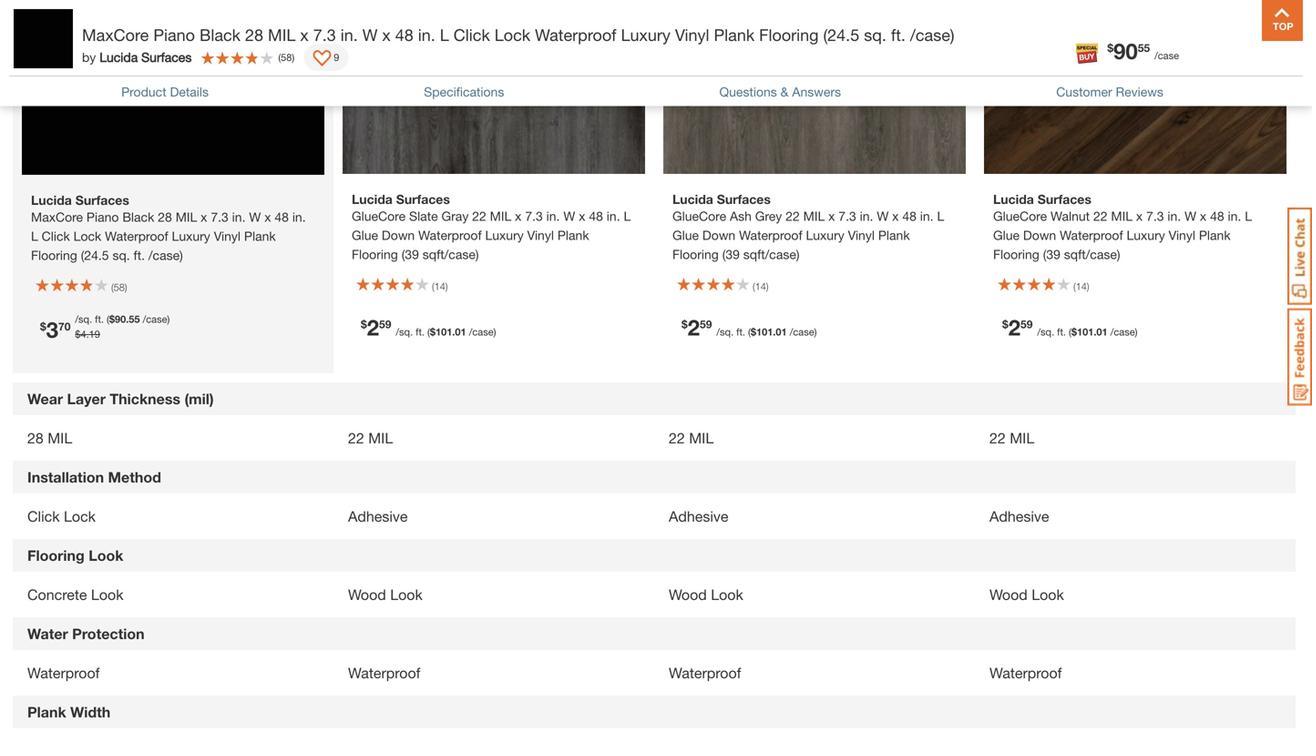 Task type: vqa. For each thing, say whether or not it's contained in the screenshot.


Task type: describe. For each thing, give the bounding box(es) containing it.
walnut
[[1051, 209, 1090, 224]]

gluecore ash grey 22 mil x 7.3 in. w x 48 in. l glue down waterproof luxury vinyl plank flooring (39 sqft/case) image
[[664, 0, 966, 174]]

protection
[[72, 626, 145, 643]]

7.3 inside lucida surfaces gluecore slate gray 22 mil x 7.3 in. w x 48 in. l glue down waterproof luxury vinyl plank flooring (39 sqft/case)
[[525, 209, 543, 224]]

) inside $ 3 70 /sq. ft. ( $ 90 . 55 /case ) $ 4 . 19
[[167, 313, 170, 325]]

9 button
[[304, 44, 349, 71]]

plank inside lucida surfaces gluecore walnut 22 mil x 7.3 in. w x 48 in. l glue down waterproof luxury vinyl plank flooring (39 sqft/case)
[[1199, 228, 1231, 243]]

70
[[58, 320, 71, 333]]

maxcore
[[82, 25, 149, 45]]

/sq. for gluecore walnut 22 mil x 7.3 in. w x 48 in. l glue down waterproof luxury vinyl plank flooring (39 sqft/case)
[[1038, 326, 1055, 338]]

method
[[108, 469, 161, 486]]

wear layer thickness (mil)
[[27, 391, 214, 408]]

$ 2 59 /sq. ft. ( $ 101 . 01 /case ) for gluecore walnut 22 mil x 7.3 in. w x 48 in. l glue down waterproof luxury vinyl plank flooring (39 sqft/case)
[[1003, 315, 1138, 341]]

59 for lucida surfaces gluecore ash grey 22 mil x 7.3 in. w x 48 in. l glue down waterproof luxury vinyl plank flooring (39 sqft/case)
[[700, 318, 712, 331]]

sqft/case) for grey
[[744, 247, 800, 262]]

lucida for lucida surfaces gluecore ash grey 22 mil x 7.3 in. w x 48 in. l glue down waterproof luxury vinyl plank flooring (39 sqft/case)
[[673, 192, 714, 207]]

concrete
[[27, 586, 87, 604]]

l inside lucida surfaces gluecore slate gray 22 mil x 7.3 in. w x 48 in. l glue down waterproof luxury vinyl plank flooring (39 sqft/case)
[[624, 209, 631, 224]]

3 wood look from the left
[[990, 586, 1065, 604]]

(24.5
[[824, 25, 860, 45]]

2 for lucida surfaces gluecore walnut 22 mil x 7.3 in. w x 48 in. l glue down waterproof luxury vinyl plank flooring (39 sqft/case)
[[1009, 315, 1021, 341]]

2 for lucida surfaces gluecore ash grey 22 mil x 7.3 in. w x 48 in. l glue down waterproof luxury vinyl plank flooring (39 sqft/case)
[[688, 315, 700, 341]]

down inside lucida surfaces gluecore walnut 22 mil x 7.3 in. w x 48 in. l glue down waterproof luxury vinyl plank flooring (39 sqft/case)
[[1024, 228, 1057, 243]]

. for gluecore slate gray 22 mil x 7.3 in. w x 48 in. l glue down waterproof luxury vinyl plank flooring (39 sqft/case)
[[452, 326, 455, 338]]

1 horizontal spatial click
[[454, 25, 490, 45]]

/case for lucida surfaces gluecore ash grey 22 mil x 7.3 in. w x 48 in. l glue down waterproof luxury vinyl plank flooring (39 sqft/case)
[[790, 326, 815, 338]]

7.3 inside lucida surfaces gluecore walnut 22 mil x 7.3 in. w x 48 in. l glue down waterproof luxury vinyl plank flooring (39 sqft/case)
[[1147, 209, 1165, 224]]

installation
[[27, 469, 104, 486]]

plank inside lucida surfaces gluecore ash grey 22 mil x 7.3 in. w x 48 in. l glue down waterproof luxury vinyl plank flooring (39 sqft/case)
[[879, 228, 910, 243]]

59 for lucida surfaces gluecore slate gray 22 mil x 7.3 in. w x 48 in. l glue down waterproof luxury vinyl plank flooring (39 sqft/case)
[[379, 318, 391, 331]]

48 inside lucida surfaces gluecore slate gray 22 mil x 7.3 in. w x 48 in. l glue down waterproof luxury vinyl plank flooring (39 sqft/case)
[[589, 209, 603, 224]]

luxury inside lucida surfaces gluecore slate gray 22 mil x 7.3 in. w x 48 in. l glue down waterproof luxury vinyl plank flooring (39 sqft/case)
[[485, 228, 524, 243]]

slate
[[409, 209, 438, 224]]

( 14 ) for slate
[[432, 281, 448, 293]]

lucida surfaces gluecore walnut 22 mil x 7.3 in. w x 48 in. l glue down waterproof luxury vinyl plank flooring (39 sqft/case)
[[994, 192, 1253, 262]]

1 vertical spatial lock
[[64, 508, 96, 525]]

0 vertical spatial lock
[[495, 25, 531, 45]]

answers
[[793, 84, 841, 99]]

product image image
[[14, 9, 73, 68]]

( 14 ) for ash
[[753, 281, 769, 293]]

01 for 22
[[1097, 326, 1108, 338]]

flooring inside lucida surfaces gluecore ash grey 22 mil x 7.3 in. w x 48 in. l glue down waterproof luxury vinyl plank flooring (39 sqft/case)
[[673, 247, 719, 262]]

width
[[70, 704, 111, 721]]

installation method
[[27, 469, 161, 486]]

by
[[82, 50, 96, 65]]

waterproof inside lucida surfaces gluecore slate gray 22 mil x 7.3 in. w x 48 in. l glue down waterproof luxury vinyl plank flooring (39 sqft/case)
[[419, 228, 482, 243]]

water
[[27, 626, 68, 643]]

1 wood look from the left
[[348, 586, 423, 604]]

down for ash
[[703, 228, 736, 243]]

90 inside $ 3 70 /sq. ft. ( $ 90 . 55 /case ) $ 4 . 19
[[115, 313, 126, 325]]

2 wood look from the left
[[669, 586, 744, 604]]

$ 90 55
[[1108, 38, 1151, 64]]

/case inside $ 3 70 /sq. ft. ( $ 90 . 55 /case ) $ 4 . 19
[[143, 313, 167, 325]]

01 for gray
[[455, 326, 466, 338]]

sqft/case) inside lucida surfaces gluecore walnut 22 mil x 7.3 in. w x 48 in. l glue down waterproof luxury vinyl plank flooring (39 sqft/case)
[[1065, 247, 1121, 262]]

(39 for ash
[[723, 247, 740, 262]]

7.3 inside lucida surfaces gluecore ash grey 22 mil x 7.3 in. w x 48 in. l glue down waterproof luxury vinyl plank flooring (39 sqft/case)
[[839, 209, 857, 224]]

display image
[[313, 50, 331, 68]]

2 wood from the left
[[669, 586, 707, 604]]

3
[[46, 317, 58, 343]]

mil inside lucida surfaces gluecore ash grey 22 mil x 7.3 in. w x 48 in. l glue down waterproof luxury vinyl plank flooring (39 sqft/case)
[[804, 209, 825, 224]]

feedback link image
[[1288, 308, 1313, 407]]

ash
[[730, 209, 752, 224]]

waterproof inside lucida surfaces gluecore walnut 22 mil x 7.3 in. w x 48 in. l glue down waterproof luxury vinyl plank flooring (39 sqft/case)
[[1060, 228, 1124, 243]]

lucida for lucida surfaces gluecore walnut 22 mil x 7.3 in. w x 48 in. l glue down waterproof luxury vinyl plank flooring (39 sqft/case)
[[994, 192, 1034, 207]]

vinyl inside lucida surfaces gluecore slate gray 22 mil x 7.3 in. w x 48 in. l glue down waterproof luxury vinyl plank flooring (39 sqft/case)
[[527, 228, 554, 243]]

01 for grey
[[776, 326, 787, 338]]

( inside $ 3 70 /sq. ft. ( $ 90 . 55 /case ) $ 4 . 19
[[107, 313, 109, 325]]

1 horizontal spatial 58
[[281, 51, 292, 63]]

wear
[[27, 391, 63, 408]]

w inside lucida surfaces gluecore walnut 22 mil x 7.3 in. w x 48 in. l glue down waterproof luxury vinyl plank flooring (39 sqft/case)
[[1185, 209, 1197, 224]]

thickness
[[110, 391, 180, 408]]

1 wood from the left
[[348, 586, 386, 604]]

ft. for lucida surfaces gluecore slate gray 22 mil x 7.3 in. w x 48 in. l glue down waterproof luxury vinyl plank flooring (39 sqft/case)
[[416, 326, 425, 338]]

flooring look
[[27, 547, 123, 565]]

live chat image
[[1288, 208, 1313, 305]]

l inside lucida surfaces gluecore walnut 22 mil x 7.3 in. w x 48 in. l glue down waterproof luxury vinyl plank flooring (39 sqft/case)
[[1245, 209, 1253, 224]]

0 vertical spatial ( 58 )
[[278, 51, 295, 63]]

details
[[170, 84, 209, 99]]

1 vertical spatial 58
[[114, 282, 125, 293]]

grey
[[755, 209, 782, 224]]

1 vertical spatial 28
[[27, 430, 44, 447]]

glue inside lucida surfaces gluecore walnut 22 mil x 7.3 in. w x 48 in. l glue down waterproof luxury vinyl plank flooring (39 sqft/case)
[[994, 228, 1020, 243]]

glue for gluecore slate gray 22 mil x 7.3 in. w x 48 in. l glue down waterproof luxury vinyl plank flooring (39 sqft/case)
[[352, 228, 378, 243]]

sqft/case) for gray
[[423, 247, 479, 262]]

piano
[[153, 25, 195, 45]]

2 22 mil from the left
[[669, 430, 714, 447]]

mil inside lucida surfaces gluecore walnut 22 mil x 7.3 in. w x 48 in. l glue down waterproof luxury vinyl plank flooring (39 sqft/case)
[[1112, 209, 1133, 224]]

22 inside lucida surfaces gluecore ash grey 22 mil x 7.3 in. w x 48 in. l glue down waterproof luxury vinyl plank flooring (39 sqft/case)
[[786, 209, 800, 224]]



Task type: locate. For each thing, give the bounding box(es) containing it.
2 horizontal spatial 14
[[1076, 281, 1087, 293]]

. for gluecore walnut 22 mil x 7.3 in. w x 48 in. l glue down waterproof luxury vinyl plank flooring (39 sqft/case)
[[1094, 326, 1097, 338]]

w inside lucida surfaces gluecore ash grey 22 mil x 7.3 in. w x 48 in. l glue down waterproof luxury vinyl plank flooring (39 sqft/case)
[[877, 209, 889, 224]]

gluecore for gluecore walnut 22 mil x 7.3 in. w x 48 in. l glue down waterproof luxury vinyl plank flooring (39 sqft/case)
[[994, 209, 1048, 224]]

7.3 right gray
[[525, 209, 543, 224]]

7.3 right the walnut
[[1147, 209, 1165, 224]]

waterproof inside lucida surfaces gluecore ash grey 22 mil x 7.3 in. w x 48 in. l glue down waterproof luxury vinyl plank flooring (39 sqft/case)
[[739, 228, 803, 243]]

vinyl inside lucida surfaces gluecore walnut 22 mil x 7.3 in. w x 48 in. l glue down waterproof luxury vinyl plank flooring (39 sqft/case)
[[1169, 228, 1196, 243]]

28
[[245, 25, 263, 45], [27, 430, 44, 447]]

$ inside the $ 90 55
[[1108, 41, 1114, 54]]

plank inside lucida surfaces gluecore slate gray 22 mil x 7.3 in. w x 48 in. l glue down waterproof luxury vinyl plank flooring (39 sqft/case)
[[558, 228, 589, 243]]

lucida surfaces gluecore ash grey 22 mil x 7.3 in. w x 48 in. l glue down waterproof luxury vinyl plank flooring (39 sqft/case)
[[673, 192, 945, 262]]

gluecore left slate
[[352, 209, 406, 224]]

3 (39 from the left
[[1043, 247, 1061, 262]]

0 horizontal spatial 55
[[129, 313, 140, 325]]

0 horizontal spatial glue
[[352, 228, 378, 243]]

glue for gluecore ash grey 22 mil x 7.3 in. w x 48 in. l glue down waterproof luxury vinyl plank flooring (39 sqft/case)
[[673, 228, 699, 243]]

1 59 from the left
[[379, 318, 391, 331]]

1 horizontal spatial wood look
[[669, 586, 744, 604]]

reviews
[[1116, 84, 1164, 99]]

plank width
[[27, 704, 111, 721]]

down
[[382, 228, 415, 243], [703, 228, 736, 243], [1024, 228, 1057, 243]]

w inside lucida surfaces gluecore slate gray 22 mil x 7.3 in. w x 48 in. l glue down waterproof luxury vinyl plank flooring (39 sqft/case)
[[564, 209, 575, 224]]

0 vertical spatial click
[[454, 25, 490, 45]]

surfaces inside lucida surfaces gluecore slate gray 22 mil x 7.3 in. w x 48 in. l glue down waterproof luxury vinyl plank flooring (39 sqft/case)
[[396, 192, 450, 207]]

flooring
[[760, 25, 819, 45], [352, 247, 398, 262], [673, 247, 719, 262], [994, 247, 1040, 262], [27, 547, 85, 565]]

90 up reviews
[[1114, 38, 1138, 64]]

lucida inside lucida surfaces gluecore slate gray 22 mil x 7.3 in. w x 48 in. l glue down waterproof luxury vinyl plank flooring (39 sqft/case)
[[352, 192, 393, 207]]

3 2 from the left
[[1009, 315, 1021, 341]]

flooring inside lucida surfaces gluecore slate gray 22 mil x 7.3 in. w x 48 in. l glue down waterproof luxury vinyl plank flooring (39 sqft/case)
[[352, 247, 398, 262]]

3 01 from the left
[[1097, 326, 1108, 338]]

101 for gray
[[436, 326, 452, 338]]

1 down from the left
[[382, 228, 415, 243]]

lock up specifications on the left top
[[495, 25, 531, 45]]

&
[[781, 84, 789, 99]]

mil inside lucida surfaces gluecore slate gray 22 mil x 7.3 in. w x 48 in. l glue down waterproof luxury vinyl plank flooring (39 sqft/case)
[[490, 209, 512, 224]]

2 horizontal spatial ( 14 )
[[1074, 281, 1090, 293]]

1 14 from the left
[[435, 281, 446, 293]]

gluecore inside lucida surfaces gluecore walnut 22 mil x 7.3 in. w x 48 in. l glue down waterproof luxury vinyl plank flooring (39 sqft/case)
[[994, 209, 1048, 224]]

vinyl
[[675, 25, 710, 45], [527, 228, 554, 243], [848, 228, 875, 243], [1169, 228, 1196, 243]]

1 sqft/case) from the left
[[423, 247, 479, 262]]

1 horizontal spatial sqft/case)
[[744, 247, 800, 262]]

2 glue from the left
[[673, 228, 699, 243]]

down inside lucida surfaces gluecore slate gray 22 mil x 7.3 in. w x 48 in. l glue down waterproof luxury vinyl plank flooring (39 sqft/case)
[[382, 228, 415, 243]]

0 horizontal spatial ( 58 )
[[111, 282, 127, 293]]

0 horizontal spatial 2
[[367, 315, 379, 341]]

click lock
[[27, 508, 96, 525]]

59
[[379, 318, 391, 331], [700, 318, 712, 331], [1021, 318, 1033, 331]]

1 horizontal spatial ( 14 )
[[753, 281, 769, 293]]

gluecore inside lucida surfaces gluecore slate gray 22 mil x 7.3 in. w x 48 in. l glue down waterproof luxury vinyl plank flooring (39 sqft/case)
[[352, 209, 406, 224]]

0 horizontal spatial 58
[[114, 282, 125, 293]]

3 gluecore from the left
[[994, 209, 1048, 224]]

90
[[1114, 38, 1138, 64], [115, 313, 126, 325]]

1 horizontal spatial $ 2 59 /sq. ft. ( $ 101 . 01 /case )
[[682, 315, 817, 341]]

14 down gray
[[435, 281, 446, 293]]

1 ( 14 ) from the left
[[432, 281, 448, 293]]

1 horizontal spatial 55
[[1138, 41, 1151, 54]]

surfaces for lucida surfaces gluecore walnut 22 mil x 7.3 in. w x 48 in. l glue down waterproof luxury vinyl plank flooring (39 sqft/case)
[[1038, 192, 1092, 207]]

1 horizontal spatial 101
[[757, 326, 773, 338]]

( 14 ) down 'grey'
[[753, 281, 769, 293]]

22 inside lucida surfaces gluecore walnut 22 mil x 7.3 in. w x 48 in. l glue down waterproof luxury vinyl plank flooring (39 sqft/case)
[[1094, 209, 1108, 224]]

2 14 from the left
[[755, 281, 767, 293]]

59 for lucida surfaces gluecore walnut 22 mil x 7.3 in. w x 48 in. l glue down waterproof luxury vinyl plank flooring (39 sqft/case)
[[1021, 318, 1033, 331]]

101 for grey
[[757, 326, 773, 338]]

1 vertical spatial 55
[[129, 313, 140, 325]]

glue inside lucida surfaces gluecore slate gray 22 mil x 7.3 in. w x 48 in. l glue down waterproof luxury vinyl plank flooring (39 sqft/case)
[[352, 228, 378, 243]]

click down installation
[[27, 508, 60, 525]]

0 horizontal spatial sqft/case)
[[423, 247, 479, 262]]

)
[[292, 51, 295, 63], [446, 281, 448, 293], [767, 281, 769, 293], [1087, 281, 1090, 293], [125, 282, 127, 293], [167, 313, 170, 325], [494, 326, 496, 338], [815, 326, 817, 338], [1135, 326, 1138, 338]]

wood look
[[348, 586, 423, 604], [669, 586, 744, 604], [990, 586, 1065, 604]]

0 vertical spatial 28
[[245, 25, 263, 45]]

22
[[472, 209, 487, 224], [786, 209, 800, 224], [1094, 209, 1108, 224], [348, 430, 364, 447], [669, 430, 685, 447], [990, 430, 1006, 447]]

lucida for lucida surfaces gluecore slate gray 22 mil x 7.3 in. w x 48 in. l glue down waterproof luxury vinyl plank flooring (39 sqft/case)
[[352, 192, 393, 207]]

7.3
[[313, 25, 336, 45], [525, 209, 543, 224], [839, 209, 857, 224], [1147, 209, 1165, 224]]

3 ( 14 ) from the left
[[1074, 281, 1090, 293]]

$ 2 59 /sq. ft. ( $ 101 . 01 /case ) for gluecore ash grey 22 mil x 7.3 in. w x 48 in. l glue down waterproof luxury vinyl plank flooring (39 sqft/case)
[[682, 315, 817, 341]]

product details
[[121, 84, 209, 99]]

3 22 mil from the left
[[990, 430, 1035, 447]]

gray
[[442, 209, 469, 224]]

by lucida surfaces
[[82, 50, 192, 65]]

(39 inside lucida surfaces gluecore ash grey 22 mil x 7.3 in. w x 48 in. l glue down waterproof luxury vinyl plank flooring (39 sqft/case)
[[723, 247, 740, 262]]

1 gluecore from the left
[[352, 209, 406, 224]]

ft. for lucida surfaces gluecore walnut 22 mil x 7.3 in. w x 48 in. l glue down waterproof luxury vinyl plank flooring (39 sqft/case)
[[1058, 326, 1067, 338]]

55 inside $ 3 70 /sq. ft. ( $ 90 . 55 /case ) $ 4 . 19
[[129, 313, 140, 325]]

2 horizontal spatial 01
[[1097, 326, 1108, 338]]

2 horizontal spatial adhesive
[[990, 508, 1050, 525]]

down down slate
[[382, 228, 415, 243]]

55
[[1138, 41, 1151, 54], [129, 313, 140, 325]]

2 horizontal spatial 22 mil
[[990, 430, 1035, 447]]

3 59 from the left
[[1021, 318, 1033, 331]]

3 14 from the left
[[1076, 281, 1087, 293]]

2 horizontal spatial $ 2 59 /sq. ft. ( $ 101 . 01 /case )
[[1003, 315, 1138, 341]]

/sq. for gluecore ash grey 22 mil x 7.3 in. w x 48 in. l glue down waterproof luxury vinyl plank flooring (39 sqft/case)
[[717, 326, 734, 338]]

surfaces for lucida surfaces gluecore ash grey 22 mil x 7.3 in. w x 48 in. l glue down waterproof luxury vinyl plank flooring (39 sqft/case)
[[717, 192, 771, 207]]

2 horizontal spatial (39
[[1043, 247, 1061, 262]]

9
[[334, 51, 339, 63]]

down down the walnut
[[1024, 228, 1057, 243]]

surfaces up slate
[[396, 192, 450, 207]]

2 2 from the left
[[688, 315, 700, 341]]

surfaces up ash
[[717, 192, 771, 207]]

/case
[[1155, 50, 1180, 62], [143, 313, 167, 325], [469, 326, 494, 338], [790, 326, 815, 338], [1111, 326, 1135, 338]]

0 horizontal spatial 01
[[455, 326, 466, 338]]

click
[[454, 25, 490, 45], [27, 508, 60, 525]]

55 inside the $ 90 55
[[1138, 41, 1151, 54]]

questions
[[720, 84, 777, 99]]

surfaces inside lucida surfaces gluecore ash grey 22 mil x 7.3 in. w x 48 in. l glue down waterproof luxury vinyl plank flooring (39 sqft/case)
[[717, 192, 771, 207]]

2 59 from the left
[[700, 318, 712, 331]]

0 horizontal spatial lock
[[64, 508, 96, 525]]

22 inside lucida surfaces gluecore slate gray 22 mil x 7.3 in. w x 48 in. l glue down waterproof luxury vinyl plank flooring (39 sqft/case)
[[472, 209, 487, 224]]

wood
[[348, 586, 386, 604], [669, 586, 707, 604], [990, 586, 1028, 604]]

luxury
[[621, 25, 671, 45], [485, 228, 524, 243], [806, 228, 845, 243], [1127, 228, 1166, 243]]

gluecore left the walnut
[[994, 209, 1048, 224]]

click up specifications on the left top
[[454, 25, 490, 45]]

1 adhesive from the left
[[348, 508, 408, 525]]

concrete look
[[27, 586, 124, 604]]

1 (39 from the left
[[402, 247, 419, 262]]

0 horizontal spatial 28
[[27, 430, 44, 447]]

101
[[436, 326, 452, 338], [757, 326, 773, 338], [1077, 326, 1094, 338]]

0 horizontal spatial 22 mil
[[348, 430, 393, 447]]

90 right 70
[[115, 313, 126, 325]]

(39 down slate
[[402, 247, 419, 262]]

1 horizontal spatial 14
[[755, 281, 767, 293]]

( 14 ) down gray
[[432, 281, 448, 293]]

1 22 mil from the left
[[348, 430, 393, 447]]

2 adhesive from the left
[[669, 508, 729, 525]]

lucida inside lucida surfaces gluecore walnut 22 mil x 7.3 in. w x 48 in. l glue down waterproof luxury vinyl plank flooring (39 sqft/case)
[[994, 192, 1034, 207]]

maxcore piano black 28 mil x 7.3 in. w x 48 in. l click lock waterproof luxury vinyl plank flooring (24.5 sq. ft. /case)
[[82, 25, 955, 45]]

3 $ 2 59 /sq. ft. ( $ 101 . 01 /case ) from the left
[[1003, 315, 1138, 341]]

28 down the 'wear' at the left of page
[[27, 430, 44, 447]]

sqft/case) down the walnut
[[1065, 247, 1121, 262]]

0 vertical spatial 90
[[1114, 38, 1138, 64]]

product details button
[[121, 82, 209, 102], [121, 82, 209, 102]]

2 01 from the left
[[776, 326, 787, 338]]

$ 2 59 /sq. ft. ( $ 101 . 01 /case ) for gluecore slate gray 22 mil x 7.3 in. w x 48 in. l glue down waterproof luxury vinyl plank flooring (39 sqft/case)
[[361, 315, 496, 341]]

48 inside lucida surfaces gluecore ash grey 22 mil x 7.3 in. w x 48 in. l glue down waterproof luxury vinyl plank flooring (39 sqft/case)
[[903, 209, 917, 224]]

questions & answers
[[720, 84, 841, 99]]

1 horizontal spatial ( 58 )
[[278, 51, 295, 63]]

surfaces for lucida surfaces gluecore slate gray 22 mil x 7.3 in. w x 48 in. l glue down waterproof luxury vinyl plank flooring (39 sqft/case)
[[396, 192, 450, 207]]

3 101 from the left
[[1077, 326, 1094, 338]]

2 sqft/case) from the left
[[744, 247, 800, 262]]

sq.
[[864, 25, 887, 45]]

2 horizontal spatial sqft/case)
[[1065, 247, 1121, 262]]

waterproof
[[535, 25, 617, 45], [419, 228, 482, 243], [739, 228, 803, 243], [1060, 228, 1124, 243], [27, 665, 100, 682], [348, 665, 421, 682], [669, 665, 741, 682], [990, 665, 1062, 682]]

/sq.
[[75, 313, 92, 325], [396, 326, 413, 338], [717, 326, 734, 338], [1038, 326, 1055, 338]]

x
[[300, 25, 309, 45], [382, 25, 391, 45], [515, 209, 522, 224], [579, 209, 586, 224], [829, 209, 835, 224], [893, 209, 899, 224], [1137, 209, 1143, 224], [1200, 209, 1207, 224]]

( 14 )
[[432, 281, 448, 293], [753, 281, 769, 293], [1074, 281, 1090, 293]]

2 gluecore from the left
[[673, 209, 727, 224]]

luxury inside lucida surfaces gluecore walnut 22 mil x 7.3 in. w x 48 in. l glue down waterproof luxury vinyl plank flooring (39 sqft/case)
[[1127, 228, 1166, 243]]

0 horizontal spatial (39
[[402, 247, 419, 262]]

( 14 ) for walnut
[[1074, 281, 1090, 293]]

/case for lucida surfaces gluecore slate gray 22 mil x 7.3 in. w x 48 in. l glue down waterproof luxury vinyl plank flooring (39 sqft/case)
[[469, 326, 494, 338]]

$
[[1108, 41, 1114, 54], [109, 313, 115, 325], [361, 318, 367, 331], [682, 318, 688, 331], [1003, 318, 1009, 331], [40, 320, 46, 333], [430, 326, 436, 338], [751, 326, 757, 338], [1072, 326, 1077, 338], [75, 329, 81, 340]]

14 for walnut
[[1076, 281, 1087, 293]]

1 horizontal spatial 90
[[1114, 38, 1138, 64]]

/sq. for gluecore slate gray 22 mil x 7.3 in. w x 48 in. l glue down waterproof luxury vinyl plank flooring (39 sqft/case)
[[396, 326, 413, 338]]

l inside lucida surfaces gluecore ash grey 22 mil x 7.3 in. w x 48 in. l glue down waterproof luxury vinyl plank flooring (39 sqft/case)
[[938, 209, 945, 224]]

glue
[[352, 228, 378, 243], [673, 228, 699, 243], [994, 228, 1020, 243]]

1 horizontal spatial down
[[703, 228, 736, 243]]

1 horizontal spatial (39
[[723, 247, 740, 262]]

22 mil
[[348, 430, 393, 447], [669, 430, 714, 447], [990, 430, 1035, 447]]

3 adhesive from the left
[[990, 508, 1050, 525]]

top button
[[1263, 0, 1304, 41]]

1 horizontal spatial gluecore
[[673, 209, 727, 224]]

1 horizontal spatial 59
[[700, 318, 712, 331]]

gluecore slate gray 22 mil x 7.3 in. w x 48 in. l glue down waterproof luxury vinyl plank flooring (39 sqft/case) image
[[343, 0, 645, 174]]

7.3 right 'grey'
[[839, 209, 857, 224]]

lucida inside lucida surfaces gluecore ash grey 22 mil x 7.3 in. w x 48 in. l glue down waterproof luxury vinyl plank flooring (39 sqft/case)
[[673, 192, 714, 207]]

sqft/case)
[[423, 247, 479, 262], [744, 247, 800, 262], [1065, 247, 1121, 262]]

01
[[455, 326, 466, 338], [776, 326, 787, 338], [1097, 326, 1108, 338]]

sqft/case) inside lucida surfaces gluecore ash grey 22 mil x 7.3 in. w x 48 in. l glue down waterproof luxury vinyl plank flooring (39 sqft/case)
[[744, 247, 800, 262]]

3 down from the left
[[1024, 228, 1057, 243]]

sqft/case) inside lucida surfaces gluecore slate gray 22 mil x 7.3 in. w x 48 in. l glue down waterproof luxury vinyl plank flooring (39 sqft/case)
[[423, 247, 479, 262]]

3 wood from the left
[[990, 586, 1028, 604]]

gluecore
[[352, 209, 406, 224], [673, 209, 727, 224], [994, 209, 1048, 224]]

layer
[[67, 391, 106, 408]]

1 horizontal spatial 28
[[245, 25, 263, 45]]

lock up flooring look
[[64, 508, 96, 525]]

1 horizontal spatial wood
[[669, 586, 707, 604]]

(39 down the walnut
[[1043, 247, 1061, 262]]

down inside lucida surfaces gluecore ash grey 22 mil x 7.3 in. w x 48 in. l glue down waterproof luxury vinyl plank flooring (39 sqft/case)
[[703, 228, 736, 243]]

2 horizontal spatial gluecore
[[994, 209, 1048, 224]]

luxury inside lucida surfaces gluecore ash grey 22 mil x 7.3 in. w x 48 in. l glue down waterproof luxury vinyl plank flooring (39 sqft/case)
[[806, 228, 845, 243]]

(mil)
[[185, 391, 214, 408]]

questions & answers button
[[720, 82, 841, 102], [720, 82, 841, 102]]

48 inside lucida surfaces gluecore walnut 22 mil x 7.3 in. w x 48 in. l glue down waterproof luxury vinyl plank flooring (39 sqft/case)
[[1211, 209, 1225, 224]]

0 vertical spatial 55
[[1138, 41, 1151, 54]]

1 horizontal spatial 22 mil
[[669, 430, 714, 447]]

0 horizontal spatial 90
[[115, 313, 126, 325]]

( 58 ) up $ 3 70 /sq. ft. ( $ 90 . 55 /case ) $ 4 . 19
[[111, 282, 127, 293]]

sqft/case) down gray
[[423, 247, 479, 262]]

3 glue from the left
[[994, 228, 1020, 243]]

1 horizontal spatial 01
[[776, 326, 787, 338]]

1 horizontal spatial glue
[[673, 228, 699, 243]]

customer
[[1057, 84, 1113, 99]]

specifications button
[[424, 82, 504, 102], [424, 82, 504, 102]]

0 horizontal spatial 14
[[435, 281, 446, 293]]

2 horizontal spatial 2
[[1009, 315, 1021, 341]]

sqft/case) down 'grey'
[[744, 247, 800, 262]]

ft.
[[891, 25, 906, 45], [95, 313, 104, 325], [416, 326, 425, 338], [737, 326, 746, 338], [1058, 326, 1067, 338]]

in.
[[341, 25, 358, 45], [418, 25, 436, 45], [547, 209, 560, 224], [607, 209, 620, 224], [860, 209, 874, 224], [920, 209, 934, 224], [1168, 209, 1182, 224], [1228, 209, 1242, 224]]

0 horizontal spatial click
[[27, 508, 60, 525]]

58 up $ 3 70 /sq. ft. ( $ 90 . 55 /case ) $ 4 . 19
[[114, 282, 125, 293]]

0 horizontal spatial down
[[382, 228, 415, 243]]

28 right black
[[245, 25, 263, 45]]

0 horizontal spatial gluecore
[[352, 209, 406, 224]]

0 horizontal spatial $ 2 59 /sq. ft. ( $ 101 . 01 /case )
[[361, 315, 496, 341]]

1 2 from the left
[[367, 315, 379, 341]]

28 mil
[[27, 430, 72, 447]]

2 101 from the left
[[757, 326, 773, 338]]

14
[[435, 281, 446, 293], [755, 281, 767, 293], [1076, 281, 1087, 293]]

( 58 )
[[278, 51, 295, 63], [111, 282, 127, 293]]

mil
[[268, 25, 296, 45], [490, 209, 512, 224], [804, 209, 825, 224], [1112, 209, 1133, 224], [48, 430, 72, 447], [368, 430, 393, 447], [689, 430, 714, 447], [1010, 430, 1035, 447]]

19
[[89, 329, 100, 340]]

/case for lucida surfaces gluecore walnut 22 mil x 7.3 in. w x 48 in. l glue down waterproof luxury vinyl plank flooring (39 sqft/case)
[[1111, 326, 1135, 338]]

ft. for lucida surfaces gluecore ash grey 22 mil x 7.3 in. w x 48 in. l glue down waterproof luxury vinyl plank flooring (39 sqft/case)
[[737, 326, 746, 338]]

$ 3 70 /sq. ft. ( $ 90 . 55 /case ) $ 4 . 19
[[40, 313, 170, 343]]

flooring inside lucida surfaces gluecore walnut 22 mil x 7.3 in. w x 48 in. l glue down waterproof luxury vinyl plank flooring (39 sqft/case)
[[994, 247, 1040, 262]]

gluecore left ash
[[673, 209, 727, 224]]

2 horizontal spatial 59
[[1021, 318, 1033, 331]]

product
[[121, 84, 166, 99]]

14 for slate
[[435, 281, 446, 293]]

(39 for slate
[[402, 247, 419, 262]]

1 vertical spatial 90
[[115, 313, 126, 325]]

water protection
[[27, 626, 145, 643]]

1 glue from the left
[[352, 228, 378, 243]]

1 $ 2 59 /sq. ft. ( $ 101 . 01 /case ) from the left
[[361, 315, 496, 341]]

ft. inside $ 3 70 /sq. ft. ( $ 90 . 55 /case ) $ 4 . 19
[[95, 313, 104, 325]]

adhesive
[[348, 508, 408, 525], [669, 508, 729, 525], [990, 508, 1050, 525]]

2
[[367, 315, 379, 341], [688, 315, 700, 341], [1009, 315, 1021, 341]]

14 down 'grey'
[[755, 281, 767, 293]]

0 vertical spatial 58
[[281, 51, 292, 63]]

/case)
[[911, 25, 955, 45]]

2 for lucida surfaces gluecore slate gray 22 mil x 7.3 in. w x 48 in. l glue down waterproof luxury vinyl plank flooring (39 sqft/case)
[[367, 315, 379, 341]]

101 for 22
[[1077, 326, 1094, 338]]

l
[[440, 25, 449, 45], [624, 209, 631, 224], [938, 209, 945, 224], [1245, 209, 1253, 224]]

1 01 from the left
[[455, 326, 466, 338]]

1 horizontal spatial lock
[[495, 25, 531, 45]]

4
[[81, 329, 86, 340]]

customer reviews
[[1057, 84, 1164, 99]]

0 horizontal spatial 101
[[436, 326, 452, 338]]

1 101 from the left
[[436, 326, 452, 338]]

w
[[363, 25, 378, 45], [564, 209, 575, 224], [877, 209, 889, 224], [1185, 209, 1197, 224]]

0 horizontal spatial 59
[[379, 318, 391, 331]]

.
[[126, 313, 129, 325], [452, 326, 455, 338], [773, 326, 776, 338], [1094, 326, 1097, 338], [86, 329, 89, 340]]

gluecore for gluecore slate gray 22 mil x 7.3 in. w x 48 in. l glue down waterproof luxury vinyl plank flooring (39 sqft/case)
[[352, 209, 406, 224]]

3 sqft/case) from the left
[[1065, 247, 1121, 262]]

gluecore walnut 22 mil x 7.3 in. w x 48 in. l glue down waterproof luxury vinyl plank flooring (39 sqft/case) image
[[985, 0, 1287, 174]]

14 down the walnut
[[1076, 281, 1087, 293]]

0 horizontal spatial ( 14 )
[[432, 281, 448, 293]]

vinyl inside lucida surfaces gluecore ash grey 22 mil x 7.3 in. w x 48 in. l glue down waterproof luxury vinyl plank flooring (39 sqft/case)
[[848, 228, 875, 243]]

2 (39 from the left
[[723, 247, 740, 262]]

1 vertical spatial ( 58 )
[[111, 282, 127, 293]]

black
[[200, 25, 241, 45]]

lucida surfaces gluecore slate gray 22 mil x 7.3 in. w x 48 in. l glue down waterproof luxury vinyl plank flooring (39 sqft/case)
[[352, 192, 631, 262]]

2 horizontal spatial wood
[[990, 586, 1028, 604]]

glue inside lucida surfaces gluecore ash grey 22 mil x 7.3 in. w x 48 in. l glue down waterproof luxury vinyl plank flooring (39 sqft/case)
[[673, 228, 699, 243]]

(
[[278, 51, 281, 63], [432, 281, 435, 293], [753, 281, 755, 293], [1074, 281, 1076, 293], [111, 282, 114, 293], [107, 313, 109, 325], [428, 326, 430, 338], [748, 326, 751, 338], [1069, 326, 1072, 338]]

1 vertical spatial click
[[27, 508, 60, 525]]

0 horizontal spatial adhesive
[[348, 508, 408, 525]]

0 horizontal spatial wood
[[348, 586, 386, 604]]

gluecore inside lucida surfaces gluecore ash grey 22 mil x 7.3 in. w x 48 in. l glue down waterproof luxury vinyl plank flooring (39 sqft/case)
[[673, 209, 727, 224]]

58 left display icon
[[281, 51, 292, 63]]

. for gluecore ash grey 22 mil x 7.3 in. w x 48 in. l glue down waterproof luxury vinyl plank flooring (39 sqft/case)
[[773, 326, 776, 338]]

( 14 ) down the walnut
[[1074, 281, 1090, 293]]

( 58 ) left display icon
[[278, 51, 295, 63]]

/sq. inside $ 3 70 /sq. ft. ( $ 90 . 55 /case ) $ 4 . 19
[[75, 313, 92, 325]]

look
[[89, 547, 123, 565], [91, 586, 124, 604], [390, 586, 423, 604], [711, 586, 744, 604], [1032, 586, 1065, 604]]

0 horizontal spatial wood look
[[348, 586, 423, 604]]

1 horizontal spatial adhesive
[[669, 508, 729, 525]]

2 down from the left
[[703, 228, 736, 243]]

2 horizontal spatial down
[[1024, 228, 1057, 243]]

1 horizontal spatial 2
[[688, 315, 700, 341]]

(39 down ash
[[723, 247, 740, 262]]

surfaces
[[141, 50, 192, 65], [396, 192, 450, 207], [717, 192, 771, 207], [1038, 192, 1092, 207]]

(39 inside lucida surfaces gluecore slate gray 22 mil x 7.3 in. w x 48 in. l glue down waterproof luxury vinyl plank flooring (39 sqft/case)
[[402, 247, 419, 262]]

(39
[[402, 247, 419, 262], [723, 247, 740, 262], [1043, 247, 1061, 262]]

surfaces down piano
[[141, 50, 192, 65]]

14 for ash
[[755, 281, 767, 293]]

down for slate
[[382, 228, 415, 243]]

2 horizontal spatial glue
[[994, 228, 1020, 243]]

gluecore for gluecore ash grey 22 mil x 7.3 in. w x 48 in. l glue down waterproof luxury vinyl plank flooring (39 sqft/case)
[[673, 209, 727, 224]]

55 up reviews
[[1138, 41, 1151, 54]]

down down ash
[[703, 228, 736, 243]]

2 horizontal spatial 101
[[1077, 326, 1094, 338]]

lock
[[495, 25, 531, 45], [64, 508, 96, 525]]

2 ( 14 ) from the left
[[753, 281, 769, 293]]

surfaces inside lucida surfaces gluecore walnut 22 mil x 7.3 in. w x 48 in. l glue down waterproof luxury vinyl plank flooring (39 sqft/case)
[[1038, 192, 1092, 207]]

customer reviews button
[[1057, 82, 1164, 102], [1057, 82, 1164, 102]]

surfaces up the walnut
[[1038, 192, 1092, 207]]

7.3 up display icon
[[313, 25, 336, 45]]

(39 inside lucida surfaces gluecore walnut 22 mil x 7.3 in. w x 48 in. l glue down waterproof luxury vinyl plank flooring (39 sqft/case)
[[1043, 247, 1061, 262]]

55 right 70
[[129, 313, 140, 325]]

plank
[[714, 25, 755, 45], [558, 228, 589, 243], [879, 228, 910, 243], [1199, 228, 1231, 243], [27, 704, 66, 721]]

specifications
[[424, 84, 504, 99]]

2 horizontal spatial wood look
[[990, 586, 1065, 604]]

48
[[395, 25, 414, 45], [589, 209, 603, 224], [903, 209, 917, 224], [1211, 209, 1225, 224]]

2 $ 2 59 /sq. ft. ( $ 101 . 01 /case ) from the left
[[682, 315, 817, 341]]



